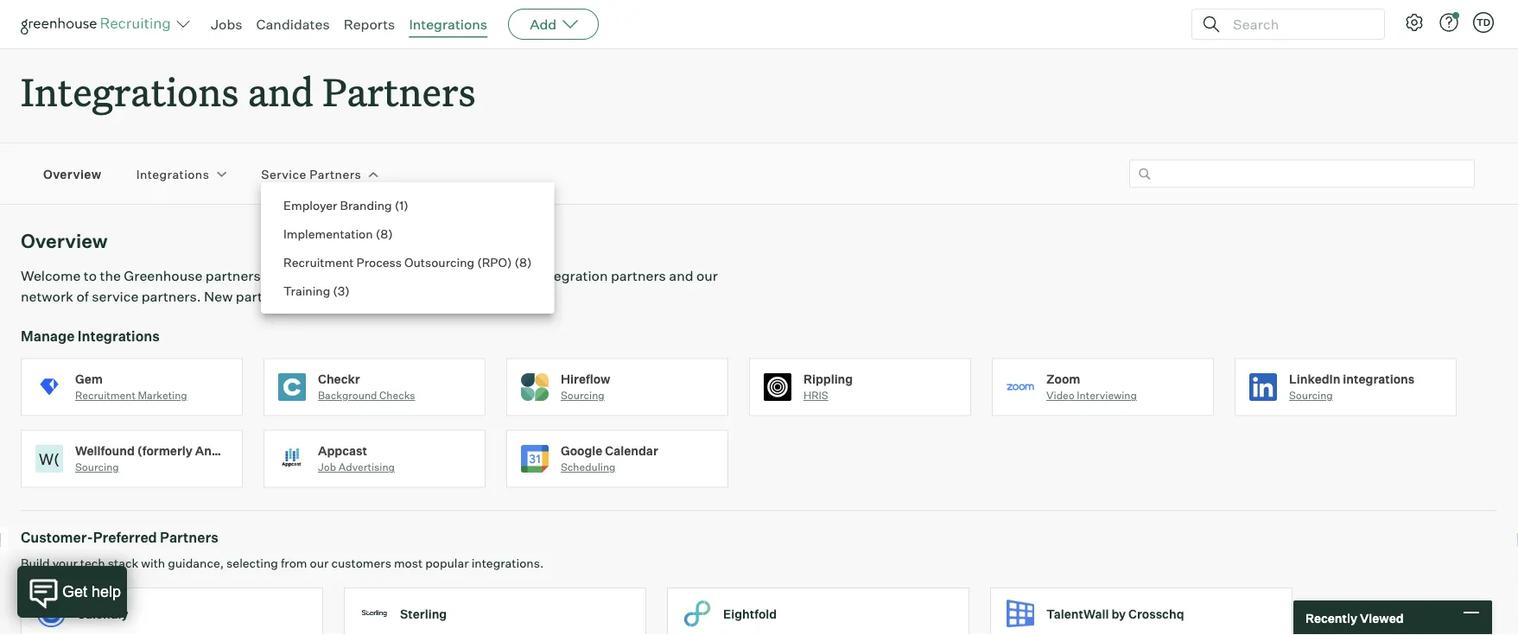 Task type: vqa. For each thing, say whether or not it's contained in the screenshot.
added
no



Task type: locate. For each thing, give the bounding box(es) containing it.
with
[[141, 556, 165, 571]]

1 vertical spatial recruitment
[[75, 389, 136, 402]]

) right branding
[[404, 197, 409, 213]]

wellfound
[[75, 443, 135, 458]]

0 horizontal spatial our
[[310, 556, 329, 571]]

customers
[[331, 556, 391, 571]]

explore
[[422, 267, 470, 284]]

greenhouse recruiting image
[[21, 14, 176, 35]]

(
[[395, 197, 399, 213], [376, 226, 380, 241], [515, 254, 519, 270], [333, 283, 338, 298]]

recently
[[1306, 610, 1357, 625]]

implementation ( 8 )
[[283, 226, 393, 241]]

integrations for right integrations link
[[409, 16, 487, 33]]

eightfold
[[723, 606, 777, 621]]

partners up employer branding ( 1 )
[[309, 166, 361, 181]]

integration
[[537, 267, 608, 284]]

marketing
[[138, 389, 187, 402]]

calendar
[[605, 443, 658, 458]]

integrations
[[409, 16, 487, 33], [21, 66, 239, 117], [136, 166, 209, 181], [78, 327, 160, 345]]

talentwall by crosschq link
[[990, 588, 1313, 635]]

sourcing down hireflow at the left bottom of page
[[561, 389, 605, 402]]

0 vertical spatial and
[[248, 66, 314, 117]]

450+
[[498, 267, 534, 284]]

8 right (rpo)
[[519, 254, 527, 270]]

partners
[[611, 267, 666, 284], [236, 288, 291, 305]]

advertising
[[339, 461, 395, 474]]

sourcing down linkedin
[[1289, 389, 1333, 402]]

1 horizontal spatial 8
[[519, 254, 527, 270]]

overview link
[[43, 165, 102, 182]]

td
[[1477, 16, 1491, 28]]

jobs link
[[211, 16, 242, 33]]

to
[[84, 267, 97, 284]]

1 vertical spatial integrations link
[[136, 165, 209, 182]]

1 vertical spatial partners
[[236, 288, 291, 305]]

0 vertical spatial recruitment
[[283, 254, 354, 270]]

) right just
[[345, 283, 350, 298]]

page
[[291, 267, 324, 284]]

sourcing down wellfound
[[75, 461, 119, 474]]

partners
[[323, 66, 476, 117], [309, 166, 361, 181], [160, 529, 218, 546]]

linkedin
[[1289, 371, 1341, 386]]

integrations for integrations and partners
[[21, 66, 239, 117]]

recruitment down gem
[[75, 389, 136, 402]]

sourcing inside wellfound (formerly angellist talent) sourcing
[[75, 461, 119, 474]]

partners.
[[142, 288, 201, 305]]

2 vertical spatial partners
[[160, 529, 218, 546]]

8 up "process"
[[380, 226, 388, 241]]

add
[[530, 16, 557, 33]]

None text field
[[1129, 160, 1475, 188]]

checks
[[379, 389, 415, 402]]

0 horizontal spatial sourcing
[[75, 461, 119, 474]]

can
[[396, 267, 419, 284]]

integrations
[[1343, 371, 1415, 386]]

appcast
[[318, 443, 367, 458]]

1 horizontal spatial partners
[[611, 267, 666, 284]]

td button
[[1470, 9, 1497, 36]]

0 vertical spatial integrations link
[[409, 16, 487, 33]]

customer-preferred partners
[[21, 529, 218, 546]]

talentwall
[[1046, 606, 1109, 621]]

hireflow
[[561, 371, 610, 386]]

talent)
[[254, 443, 297, 458]]

popular
[[425, 556, 469, 571]]

1 horizontal spatial sourcing
[[561, 389, 605, 402]]

1 horizontal spatial recruitment
[[283, 254, 354, 270]]

partners down partnerships
[[236, 288, 291, 305]]

recruitment inside menu
[[283, 254, 354, 270]]

0 horizontal spatial recruitment
[[75, 389, 136, 402]]

add button
[[508, 9, 599, 40]]

partners right integration
[[611, 267, 666, 284]]

1 vertical spatial and
[[669, 267, 693, 284]]

0 horizontal spatial integrations link
[[136, 165, 209, 182]]

preferred
[[93, 529, 157, 546]]

configure image
[[1404, 12, 1425, 33]]

( left a
[[333, 283, 338, 298]]

manage integrations
[[21, 327, 160, 345]]

linkedin integrations sourcing
[[1289, 371, 1415, 402]]

menu containing employer branding
[[261, 182, 554, 314]]

recruitment
[[283, 254, 354, 270], [75, 389, 136, 402]]

most
[[394, 556, 423, 571]]

1 horizontal spatial and
[[669, 267, 693, 284]]

google calendar scheduling
[[561, 443, 658, 474]]

of
[[76, 288, 89, 305]]

you
[[369, 267, 393, 284]]

crosschq
[[1129, 606, 1184, 621]]

network
[[21, 288, 73, 305]]

recruitment up the training ( 3 )
[[283, 254, 354, 270]]

0 vertical spatial partners
[[323, 66, 476, 117]]

menu
[[261, 182, 554, 314]]

selecting
[[226, 556, 278, 571]]

reports link
[[344, 16, 395, 33]]

away.
[[388, 288, 425, 305]]

overview
[[43, 166, 102, 181], [21, 229, 108, 253]]

recruitment inside gem recruitment marketing
[[75, 389, 136, 402]]

hireflow sourcing
[[561, 371, 610, 402]]

partners up guidance,
[[160, 529, 218, 546]]

2 horizontal spatial our
[[696, 267, 718, 284]]

zoom video interviewing
[[1046, 371, 1137, 402]]

partners down reports link
[[323, 66, 476, 117]]

( up "process"
[[376, 226, 380, 241]]

integrations for the left integrations link
[[136, 166, 209, 181]]

interviewing
[[1077, 389, 1137, 402]]

0 vertical spatial 8
[[380, 226, 388, 241]]

sourcing inside hireflow sourcing
[[561, 389, 605, 402]]

Search text field
[[1229, 12, 1369, 37]]

are
[[294, 288, 315, 305]]

and
[[248, 66, 314, 117], [669, 267, 693, 284]]

0 vertical spatial partners
[[611, 267, 666, 284]]

tech
[[80, 556, 105, 571]]

sourcing
[[561, 389, 605, 402], [1289, 389, 1333, 402], [75, 461, 119, 474]]

1
[[399, 197, 404, 213]]

rippling
[[804, 371, 853, 386]]

2 horizontal spatial sourcing
[[1289, 389, 1333, 402]]

build your tech stack with guidance, selecting from our customers most popular integrations.
[[21, 556, 544, 571]]

( right (rpo)
[[515, 254, 519, 270]]



Task type: describe. For each thing, give the bounding box(es) containing it.
branding
[[340, 197, 392, 213]]

from
[[281, 556, 307, 571]]

calendly
[[77, 606, 128, 621]]

manage
[[21, 327, 75, 345]]

rippling hris
[[804, 371, 853, 402]]

a
[[345, 288, 352, 305]]

w(
[[39, 449, 60, 468]]

candidates
[[256, 16, 330, 33]]

employer branding ( 1 )
[[283, 197, 409, 213]]

sourcing inside linkedin integrations sourcing
[[1289, 389, 1333, 402]]

partners for integrations and partners
[[323, 66, 476, 117]]

) up "process"
[[388, 226, 393, 241]]

jobs
[[211, 16, 242, 33]]

scheduling
[[561, 461, 616, 474]]

0 horizontal spatial partners
[[236, 288, 291, 305]]

reports
[[344, 16, 395, 33]]

calendly link
[[21, 588, 344, 635]]

1 vertical spatial overview
[[21, 229, 108, 253]]

video
[[1046, 389, 1075, 402]]

google
[[561, 443, 603, 458]]

click
[[355, 288, 385, 305]]

1 vertical spatial partners
[[309, 166, 361, 181]]

the
[[100, 267, 121, 284]]

sterling link
[[344, 588, 667, 635]]

1 horizontal spatial our
[[473, 267, 495, 284]]

wellfound (formerly angellist talent) sourcing
[[75, 443, 297, 474]]

integrations and partners
[[21, 66, 476, 117]]

customer-
[[21, 529, 93, 546]]

eightfold link
[[667, 588, 990, 635]]

service
[[261, 166, 306, 181]]

gem recruitment marketing
[[75, 371, 187, 402]]

outsourcing
[[404, 254, 475, 270]]

td button
[[1473, 12, 1494, 33]]

gem
[[75, 371, 103, 386]]

hris
[[804, 389, 828, 402]]

where
[[327, 267, 366, 284]]

welcome
[[21, 267, 81, 284]]

service partners link
[[261, 165, 361, 182]]

employer
[[283, 197, 337, 213]]

by
[[1112, 606, 1126, 621]]

candidates link
[[256, 16, 330, 33]]

0 horizontal spatial 8
[[380, 226, 388, 241]]

background
[[318, 389, 377, 402]]

0 horizontal spatial and
[[248, 66, 314, 117]]

guidance,
[[168, 556, 224, 571]]

your
[[52, 556, 78, 571]]

new
[[204, 288, 233, 305]]

1 vertical spatial 8
[[519, 254, 527, 270]]

0 vertical spatial overview
[[43, 166, 102, 181]]

angellist
[[195, 443, 252, 458]]

partners for customer-preferred partners
[[160, 529, 218, 546]]

service partners
[[261, 166, 361, 181]]

(formerly
[[137, 443, 192, 458]]

integrations.
[[471, 556, 544, 571]]

checkr
[[318, 371, 360, 386]]

stack
[[108, 556, 138, 571]]

recruitment process outsourcing (rpo) ( 8 )
[[283, 254, 532, 270]]

partnerships
[[205, 267, 288, 284]]

training
[[283, 283, 330, 298]]

checkr background checks
[[318, 371, 415, 402]]

greenhouse
[[124, 267, 202, 284]]

just
[[318, 288, 342, 305]]

and inside welcome to the greenhouse partnerships page where you can explore our 450+ integration partners and our network of service partners. new partners are just a click away.
[[669, 267, 693, 284]]

appcast job advertising
[[318, 443, 395, 474]]

build
[[21, 556, 50, 571]]

talentwall by crosschq
[[1046, 606, 1184, 621]]

3
[[338, 283, 345, 298]]

sterling
[[400, 606, 447, 621]]

process
[[356, 254, 402, 270]]

( right branding
[[395, 197, 399, 213]]

viewed
[[1360, 610, 1404, 625]]

1 horizontal spatial integrations link
[[409, 16, 487, 33]]

implementation
[[283, 226, 373, 241]]

training ( 3 )
[[283, 283, 350, 298]]

recently viewed
[[1306, 610, 1404, 625]]

) right (rpo)
[[527, 254, 532, 270]]



